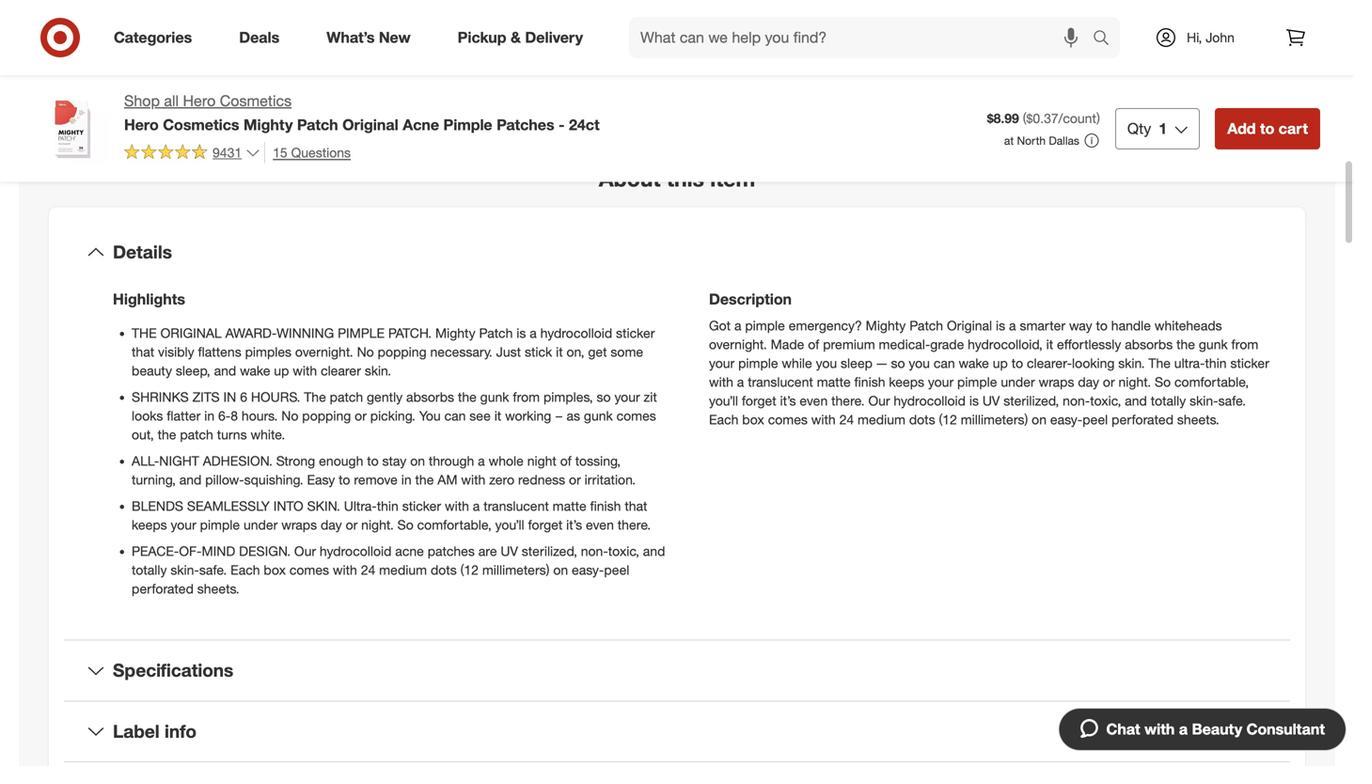 Task type: vqa. For each thing, say whether or not it's contained in the screenshot.
Reg $32.49
no



Task type: describe. For each thing, give the bounding box(es) containing it.
15
[[273, 144, 288, 161]]

each inside description got a pimple emergency? mighty patch original is a smarter way to handle whiteheads overnight. made of premium medical-grade hydrocolloid, it effortlessly absorbs the gunk from your pimple while you sleep — so you can wake up to clearer-looking skin. the ultra-thin sticker with a translucent matte finish keeps your pimple under wraps day or night. so comfortable, you'll forget it's even there. our hydrocolloid is uv sterilized, non-toxic, and totally skin-safe. each box comes with 24 medium dots (12 millimeters) on easy-peel perforated sheets.
[[709, 412, 739, 428]]

safe. inside peace-of-mind design. our hydrocolloid acne patches are uv sterilized, non-toxic, and totally skin-safe. each box comes with 24 medium dots (12 millimeters) on easy-peel perforated sheets.
[[199, 562, 227, 579]]

questions
[[291, 144, 351, 161]]

chat
[[1107, 721, 1141, 739]]

through
[[429, 453, 474, 469]]

comfortable, inside blends seamlessly into skin. ultra-thin sticker with a translucent matte finish that keeps your pimple under wraps day or night. so comfortable, you'll forget it's even there.
[[417, 517, 492, 533]]

shop all hero cosmetics hero cosmetics mighty patch original acne pimple patches - 24ct
[[124, 92, 600, 134]]

1 horizontal spatial gunk
[[584, 408, 613, 424]]

our inside peace-of-mind design. our hydrocolloid acne patches are uv sterilized, non-toxic, and totally skin-safe. each box comes with 24 medium dots (12 millimeters) on easy-peel perforated sheets.
[[294, 543, 316, 560]]

sheets. inside peace-of-mind design. our hydrocolloid acne patches are uv sterilized, non-toxic, and totally skin-safe. each box comes with 24 medium dots (12 millimeters) on easy-peel perforated sheets.
[[197, 581, 240, 597]]

0 horizontal spatial hero
[[124, 116, 159, 134]]

easy- inside peace-of-mind design. our hydrocolloid acne patches are uv sterilized, non-toxic, and totally skin-safe. each box comes with 24 medium dots (12 millimeters) on easy-peel perforated sheets.
[[572, 562, 604, 579]]

night
[[527, 453, 557, 469]]

non- inside description got a pimple emergency? mighty patch original is a smarter way to handle whiteheads overnight. made of premium medical-grade hydrocolloid, it effortlessly absorbs the gunk from your pimple while you sleep — so you can wake up to clearer-looking skin. the ultra-thin sticker with a translucent matte finish keeps your pimple under wraps day or night. so comfortable, you'll forget it's even there. our hydrocolloid is uv sterilized, non-toxic, and totally skin-safe. each box comes with 24 medium dots (12 millimeters) on easy-peel perforated sheets.
[[1063, 393, 1091, 409]]

your inside blends seamlessly into skin. ultra-thin sticker with a translucent matte finish that keeps your pimple under wraps day or night. so comfortable, you'll forget it's even there.
[[171, 517, 196, 533]]

1 horizontal spatial patch
[[330, 389, 363, 406]]

at north dallas
[[1005, 133, 1080, 148]]

qty
[[1128, 119, 1152, 138]]

there. inside blends seamlessly into skin. ultra-thin sticker with a translucent matte finish that keeps your pimple under wraps day or night. so comfortable, you'll forget it's even there.
[[618, 517, 651, 533]]

night
[[159, 453, 199, 469]]

all-
[[132, 453, 159, 469]]

our inside description got a pimple emergency? mighty patch original is a smarter way to handle whiteheads overnight. made of premium medical-grade hydrocolloid, it effortlessly absorbs the gunk from your pimple while you sleep — so you can wake up to clearer-looking skin. the ultra-thin sticker with a translucent matte finish keeps your pimple under wraps day or night. so comfortable, you'll forget it's even there. our hydrocolloid is uv sterilized, non-toxic, and totally skin-safe. each box comes with 24 medium dots (12 millimeters) on easy-peel perforated sheets.
[[869, 393, 891, 409]]

skin. inside description got a pimple emergency? mighty patch original is a smarter way to handle whiteheads overnight. made of premium medical-grade hydrocolloid, it effortlessly absorbs the gunk from your pimple while you sleep — so you can wake up to clearer-looking skin. the ultra-thin sticker with a translucent matte finish keeps your pimple under wraps day or night. so comfortable, you'll forget it's even there. our hydrocolloid is uv sterilized, non-toxic, and totally skin-safe. each box comes with 24 medium dots (12 millimeters) on easy-peel perforated sheets.
[[1119, 355, 1145, 372]]

1 horizontal spatial is
[[970, 393, 979, 409]]

beauty
[[1192, 721, 1243, 739]]

add
[[1228, 119, 1256, 138]]

flatter
[[167, 408, 201, 424]]

into
[[274, 498, 304, 515]]

keeps inside blends seamlessly into skin. ultra-thin sticker with a translucent matte finish that keeps your pimple under wraps day or night. so comfortable, you'll forget it's even there.
[[132, 517, 167, 533]]

enough
[[319, 453, 363, 469]]

1 vertical spatial cosmetics
[[163, 116, 239, 134]]

strong
[[276, 453, 315, 469]]

categories link
[[98, 17, 216, 58]]

image gallery element
[[34, 0, 655, 120]]

absorbs inside shrinks zits in 6 hours. the patch gently absorbs the gunk from pimples, so your zit looks flatter in 6-8 hours. no popping or picking. you can see it working – as gunk comes out, the patch turns white.
[[406, 389, 454, 406]]

original inside shop all hero cosmetics hero cosmetics mighty patch original acne pimple patches - 24ct
[[343, 116, 399, 134]]

smarter
[[1020, 318, 1066, 334]]

original inside description got a pimple emergency? mighty patch original is a smarter way to handle whiteheads overnight. made of premium medical-grade hydrocolloid, it effortlessly absorbs the gunk from your pimple while you sleep — so you can wake up to clearer-looking skin. the ultra-thin sticker with a translucent matte finish keeps your pimple under wraps day or night. so comfortable, you'll forget it's even there. our hydrocolloid is uv sterilized, non-toxic, and totally skin-safe. each box comes with 24 medium dots (12 millimeters) on easy-peel perforated sheets.
[[947, 318, 993, 334]]

is for the
[[517, 325, 526, 342]]

out,
[[132, 427, 154, 443]]

/count
[[1059, 110, 1097, 127]]

forget inside blends seamlessly into skin. ultra-thin sticker with a translucent matte finish that keeps your pimple under wraps day or night. so comfortable, you'll forget it's even there.
[[528, 517, 563, 533]]

all-night adhesion. strong enough to stay on through a whole night of tossing, turning, and pillow-squishing. easy to remove in the am with zero redness or irritation.
[[132, 453, 636, 488]]

easy- inside description got a pimple emergency? mighty patch original is a smarter way to handle whiteheads overnight. made of premium medical-grade hydrocolloid, it effortlessly absorbs the gunk from your pimple while you sleep — so you can wake up to clearer-looking skin. the ultra-thin sticker with a translucent matte finish keeps your pimple under wraps day or night. so comfortable, you'll forget it's even there. our hydrocolloid is uv sterilized, non-toxic, and totally skin-safe. each box comes with 24 medium dots (12 millimeters) on easy-peel perforated sheets.
[[1051, 412, 1083, 428]]

details button
[[64, 223, 1291, 283]]

blends seamlessly into skin. ultra-thin sticker with a translucent matte finish that keeps your pimple under wraps day or night. so comfortable, you'll forget it's even there.
[[132, 498, 651, 533]]

squishing.
[[244, 472, 303, 488]]

hours.
[[242, 408, 278, 424]]

patches
[[428, 543, 475, 560]]

the inside shrinks zits in 6 hours. the patch gently absorbs the gunk from pimples, so your zit looks flatter in 6-8 hours. no popping or picking. you can see it working – as gunk comes out, the patch turns white.
[[304, 389, 326, 406]]

up inside the original award-winning pimple patch. mighty patch is a hydrocolloid sticker that visibly flattens pimples overnight. no popping necessary. just stick it on, get some beauty sleep, and wake up with clearer skin.
[[274, 363, 289, 379]]

what's new link
[[311, 17, 434, 58]]

1 vertical spatial patch
[[180, 427, 213, 443]]

shrinks zits in 6 hours. the patch gently absorbs the gunk from pimples, so your zit looks flatter in 6-8 hours. no popping or picking. you can see it working – as gunk comes out, the patch turns white.
[[132, 389, 657, 443]]

comes inside description got a pimple emergency? mighty patch original is a smarter way to handle whiteheads overnight. made of premium medical-grade hydrocolloid, it effortlessly absorbs the gunk from your pimple while you sleep — so you can wake up to clearer-looking skin. the ultra-thin sticker with a translucent matte finish keeps your pimple under wraps day or night. so comfortable, you'll forget it's even there. our hydrocolloid is uv sterilized, non-toxic, and totally skin-safe. each box comes with 24 medium dots (12 millimeters) on easy-peel perforated sheets.
[[768, 412, 808, 428]]

what's new
[[327, 28, 411, 47]]

9431
[[213, 144, 242, 161]]

the right out,
[[158, 427, 176, 443]]

your down the got
[[709, 355, 735, 372]]

info
[[165, 721, 197, 743]]

a inside the original award-winning pimple patch. mighty patch is a hydrocolloid sticker that visibly flattens pimples overnight. no popping necessary. just stick it on, get some beauty sleep, and wake up with clearer skin.
[[530, 325, 537, 342]]

clearer
[[321, 363, 361, 379]]

thin inside blends seamlessly into skin. ultra-thin sticker with a translucent matte finish that keeps your pimple under wraps day or night. so comfortable, you'll forget it's even there.
[[377, 498, 399, 515]]

finish inside blends seamlessly into skin. ultra-thin sticker with a translucent matte finish that keeps your pimple under wraps day or night. so comfortable, you'll forget it's even there.
[[590, 498, 621, 515]]

15 questions link
[[264, 142, 351, 163]]

wake inside description got a pimple emergency? mighty patch original is a smarter way to handle whiteheads overnight. made of premium medical-grade hydrocolloid, it effortlessly absorbs the gunk from your pimple while you sleep — so you can wake up to clearer-looking skin. the ultra-thin sticker with a translucent matte finish keeps your pimple under wraps day or night. so comfortable, you'll forget it's even there. our hydrocolloid is uv sterilized, non-toxic, and totally skin-safe. each box comes with 24 medium dots (12 millimeters) on easy-peel perforated sheets.
[[959, 355, 990, 372]]

$8.99 ( $0.37 /count )
[[988, 110, 1101, 127]]

translucent inside description got a pimple emergency? mighty patch original is a smarter way to handle whiteheads overnight. made of premium medical-grade hydrocolloid, it effortlessly absorbs the gunk from your pimple while you sleep — so you can wake up to clearer-looking skin. the ultra-thin sticker with a translucent matte finish keeps your pimple under wraps day or night. so comfortable, you'll forget it's even there. our hydrocolloid is uv sterilized, non-toxic, and totally skin-safe. each box comes with 24 medium dots (12 millimeters) on easy-peel perforated sheets.
[[748, 374, 814, 390]]

finish inside description got a pimple emergency? mighty patch original is a smarter way to handle whiteheads overnight. made of premium medical-grade hydrocolloid, it effortlessly absorbs the gunk from your pimple while you sleep — so you can wake up to clearer-looking skin. the ultra-thin sticker with a translucent matte finish keeps your pimple under wraps day or night. so comfortable, you'll forget it's even there. our hydrocolloid is uv sterilized, non-toxic, and totally skin-safe. each box comes with 24 medium dots (12 millimeters) on easy-peel perforated sheets.
[[855, 374, 886, 390]]

1 vertical spatial gunk
[[480, 389, 509, 406]]

medical-
[[879, 336, 931, 353]]

winning
[[277, 325, 334, 342]]

that for even
[[625, 498, 648, 515]]

with inside blends seamlessly into skin. ultra-thin sticker with a translucent matte finish that keeps your pimple under wraps day or night. so comfortable, you'll forget it's even there.
[[445, 498, 469, 515]]

a up hydrocolloid,
[[1009, 318, 1017, 334]]

add to cart button
[[1216, 108, 1321, 149]]

description got a pimple emergency? mighty patch original is a smarter way to handle whiteheads overnight. made of premium medical-grade hydrocolloid, it effortlessly absorbs the gunk from your pimple while you sleep — so you can wake up to clearer-looking skin. the ultra-thin sticker with a translucent matte finish keeps your pimple under wraps day or night. so comfortable, you'll forget it's even there. our hydrocolloid is uv sterilized, non-toxic, and totally skin-safe. each box comes with 24 medium dots (12 millimeters) on easy-peel perforated sheets.
[[709, 290, 1270, 428]]

—
[[877, 355, 888, 372]]

1 you from the left
[[816, 355, 837, 372]]

peel inside peace-of-mind design. our hydrocolloid acne patches are uv sterilized, non-toxic, and totally skin-safe. each box comes with 24 medium dots (12 millimeters) on easy-peel perforated sheets.
[[604, 562, 630, 579]]

just
[[496, 344, 521, 360]]

stay
[[382, 453, 407, 469]]

–
[[555, 408, 563, 424]]

with down the got
[[709, 374, 734, 390]]

stick
[[525, 344, 552, 360]]

skin. inside the original award-winning pimple patch. mighty patch is a hydrocolloid sticker that visibly flattens pimples overnight. no popping necessary. just stick it on, get some beauty sleep, and wake up with clearer skin.
[[365, 363, 391, 379]]

under inside blends seamlessly into skin. ultra-thin sticker with a translucent matte finish that keeps your pimple under wraps day or night. so comfortable, you'll forget it's even there.
[[244, 517, 278, 533]]

pimple up the made
[[745, 318, 785, 334]]

each inside peace-of-mind design. our hydrocolloid acne patches are uv sterilized, non-toxic, and totally skin-safe. each box comes with 24 medium dots (12 millimeters) on easy-peel perforated sheets.
[[231, 562, 260, 579]]

(12 inside peace-of-mind design. our hydrocolloid acne patches are uv sterilized, non-toxic, and totally skin-safe. each box comes with 24 medium dots (12 millimeters) on easy-peel perforated sheets.
[[461, 562, 479, 579]]

with inside peace-of-mind design. our hydrocolloid acne patches are uv sterilized, non-toxic, and totally skin-safe. each box comes with 24 medium dots (12 millimeters) on easy-peel perforated sheets.
[[333, 562, 357, 579]]

on inside peace-of-mind design. our hydrocolloid acne patches are uv sterilized, non-toxic, and totally skin-safe. each box comes with 24 medium dots (12 millimeters) on easy-peel perforated sheets.
[[553, 562, 568, 579]]

wraps inside blends seamlessly into skin. ultra-thin sticker with a translucent matte finish that keeps your pimple under wraps day or night. so comfortable, you'll forget it's even there.
[[282, 517, 317, 533]]

a down description
[[737, 374, 744, 390]]

0 vertical spatial hero
[[183, 92, 216, 110]]

irritation.
[[585, 472, 636, 488]]

on,
[[567, 344, 585, 360]]

redness
[[518, 472, 566, 488]]

you'll inside blends seamlessly into skin. ultra-thin sticker with a translucent matte finish that keeps your pimple under wraps day or night. so comfortable, you'll forget it's even there.
[[495, 517, 525, 533]]

and inside the original award-winning pimple patch. mighty patch is a hydrocolloid sticker that visibly flattens pimples overnight. no popping necessary. just stick it on, get some beauty sleep, and wake up with clearer skin.
[[214, 363, 236, 379]]

hydrocolloid inside the original award-winning pimple patch. mighty patch is a hydrocolloid sticker that visibly flattens pimples overnight. no popping necessary. just stick it on, get some beauty sleep, and wake up with clearer skin.
[[541, 325, 613, 342]]

a inside all-night adhesion. strong enough to stay on through a whole night of tossing, turning, and pillow-squishing. easy to remove in the am with zero redness or irritation.
[[478, 453, 485, 469]]

or inside blends seamlessly into skin. ultra-thin sticker with a translucent matte finish that keeps your pimple under wraps day or night. so comfortable, you'll forget it's even there.
[[346, 517, 358, 533]]

search button
[[1085, 17, 1130, 62]]

it for description
[[1047, 336, 1054, 353]]

turning,
[[132, 472, 176, 488]]

medium inside peace-of-mind design. our hydrocolloid acne patches are uv sterilized, non-toxic, and totally skin-safe. each box comes with 24 medium dots (12 millimeters) on easy-peel perforated sheets.
[[379, 562, 427, 579]]

design.
[[239, 543, 291, 560]]

skin.
[[307, 498, 340, 515]]

matte inside blends seamlessly into skin. ultra-thin sticker with a translucent matte finish that keeps your pimple under wraps day or night. so comfortable, you'll forget it's even there.
[[553, 498, 587, 515]]

mighty for the original award-winning pimple patch. mighty patch is a hydrocolloid sticker that visibly flattens pimples overnight. no popping necessary. just stick it on, get some beauty sleep, and wake up with clearer skin.
[[436, 325, 476, 342]]

no inside the original award-winning pimple patch. mighty patch is a hydrocolloid sticker that visibly flattens pimples overnight. no popping necessary. just stick it on, get some beauty sleep, and wake up with clearer skin.
[[357, 344, 374, 360]]

looks
[[132, 408, 163, 424]]

some
[[611, 344, 644, 360]]

so inside shrinks zits in 6 hours. the patch gently absorbs the gunk from pimples, so your zit looks flatter in 6-8 hours. no popping or picking. you can see it working – as gunk comes out, the patch turns white.
[[597, 389, 611, 406]]

a inside button
[[1180, 721, 1188, 739]]

skin- inside peace-of-mind design. our hydrocolloid acne patches are uv sterilized, non-toxic, and totally skin-safe. each box comes with 24 medium dots (12 millimeters) on easy-peel perforated sheets.
[[171, 562, 199, 579]]

0 vertical spatial cosmetics
[[220, 92, 292, 110]]

show more images
[[280, 90, 409, 109]]

working
[[505, 408, 552, 424]]

1
[[1159, 119, 1168, 138]]

comfortable, inside description got a pimple emergency? mighty patch original is a smarter way to handle whiteheads overnight. made of premium medical-grade hydrocolloid, it effortlessly absorbs the gunk from your pimple while you sleep — so you can wake up to clearer-looking skin. the ultra-thin sticker with a translucent matte finish keeps your pimple under wraps day or night. so comfortable, you'll forget it's even there. our hydrocolloid is uv sterilized, non-toxic, and totally skin-safe. each box comes with 24 medium dots (12 millimeters) on easy-peel perforated sheets.
[[1175, 374, 1249, 390]]

see
[[470, 408, 491, 424]]

pimple
[[338, 325, 385, 342]]

dallas
[[1049, 133, 1080, 148]]

and inside all-night adhesion. strong enough to stay on through a whole night of tossing, turning, and pillow-squishing. easy to remove in the am with zero redness or irritation.
[[179, 472, 202, 488]]

matte inside description got a pimple emergency? mighty patch original is a smarter way to handle whiteheads overnight. made of premium medical-grade hydrocolloid, it effortlessly absorbs the gunk from your pimple while you sleep — so you can wake up to clearer-looking skin. the ultra-thin sticker with a translucent matte finish keeps your pimple under wraps day or night. so comfortable, you'll forget it's even there. our hydrocolloid is uv sterilized, non-toxic, and totally skin-safe. each box comes with 24 medium dots (12 millimeters) on easy-peel perforated sheets.
[[817, 374, 851, 390]]

8
[[231, 408, 238, 424]]

absorbs inside description got a pimple emergency? mighty patch original is a smarter way to handle whiteheads overnight. made of premium medical-grade hydrocolloid, it effortlessly absorbs the gunk from your pimple while you sleep — so you can wake up to clearer-looking skin. the ultra-thin sticker with a translucent matte finish keeps your pimple under wraps day or night. so comfortable, you'll forget it's even there. our hydrocolloid is uv sterilized, non-toxic, and totally skin-safe. each box comes with 24 medium dots (12 millimeters) on easy-peel perforated sheets.
[[1125, 336, 1173, 353]]

the inside description got a pimple emergency? mighty patch original is a smarter way to handle whiteheads overnight. made of premium medical-grade hydrocolloid, it effortlessly absorbs the gunk from your pimple while you sleep — so you can wake up to clearer-looking skin. the ultra-thin sticker with a translucent matte finish keeps your pimple under wraps day or night. so comfortable, you'll forget it's even there. our hydrocolloid is uv sterilized, non-toxic, and totally skin-safe. each box comes with 24 medium dots (12 millimeters) on easy-peel perforated sheets.
[[1149, 355, 1171, 372]]

from inside description got a pimple emergency? mighty patch original is a smarter way to handle whiteheads overnight. made of premium medical-grade hydrocolloid, it effortlessly absorbs the gunk from your pimple while you sleep — so you can wake up to clearer-looking skin. the ultra-thin sticker with a translucent matte finish keeps your pimple under wraps day or night. so comfortable, you'll forget it's even there. our hydrocolloid is uv sterilized, non-toxic, and totally skin-safe. each box comes with 24 medium dots (12 millimeters) on easy-peel perforated sheets.
[[1232, 336, 1259, 353]]

sticker inside blends seamlessly into skin. ultra-thin sticker with a translucent matte finish that keeps your pimple under wraps day or night. so comfortable, you'll forget it's even there.
[[402, 498, 441, 515]]

looking
[[1073, 355, 1115, 372]]

to up "remove"
[[367, 453, 379, 469]]

9431 link
[[124, 142, 261, 165]]

or inside all-night adhesion. strong enough to stay on through a whole night of tossing, turning, and pillow-squishing. easy to remove in the am with zero redness or irritation.
[[569, 472, 581, 488]]

gently
[[367, 389, 403, 406]]

under inside description got a pimple emergency? mighty patch original is a smarter way to handle whiteheads overnight. made of premium medical-grade hydrocolloid, it effortlessly absorbs the gunk from your pimple while you sleep — so you can wake up to clearer-looking skin. the ultra-thin sticker with a translucent matte finish keeps your pimple under wraps day or night. so comfortable, you'll forget it's even there. our hydrocolloid is uv sterilized, non-toxic, and totally skin-safe. each box comes with 24 medium dots (12 millimeters) on easy-peel perforated sheets.
[[1001, 374, 1036, 390]]

What can we help you find? suggestions appear below search field
[[629, 17, 1098, 58]]

sterilized, inside description got a pimple emergency? mighty patch original is a smarter way to handle whiteheads overnight. made of premium medical-grade hydrocolloid, it effortlessly absorbs the gunk from your pimple while you sleep — so you can wake up to clearer-looking skin. the ultra-thin sticker with a translucent matte finish keeps your pimple under wraps day or night. so comfortable, you'll forget it's even there. our hydrocolloid is uv sterilized, non-toxic, and totally skin-safe. each box comes with 24 medium dots (12 millimeters) on easy-peel perforated sheets.
[[1004, 393, 1060, 409]]

6-
[[218, 408, 231, 424]]

a inside blends seamlessly into skin. ultra-thin sticker with a translucent matte finish that keeps your pimple under wraps day or night. so comfortable, you'll forget it's even there.
[[473, 498, 480, 515]]

emergency?
[[789, 318, 863, 334]]

dots inside description got a pimple emergency? mighty patch original is a smarter way to handle whiteheads overnight. made of premium medical-grade hydrocolloid, it effortlessly absorbs the gunk from your pimple while you sleep — so you can wake up to clearer-looking skin. the ultra-thin sticker with a translucent matte finish keeps your pimple under wraps day or night. so comfortable, you'll forget it's even there. our hydrocolloid is uv sterilized, non-toxic, and totally skin-safe. each box comes with 24 medium dots (12 millimeters) on easy-peel perforated sheets.
[[910, 412, 936, 428]]

turns
[[217, 427, 247, 443]]

chat with a beauty consultant button
[[1059, 708, 1347, 752]]

clearer-
[[1027, 355, 1073, 372]]

on inside all-night adhesion. strong enough to stay on through a whole night of tossing, turning, and pillow-squishing. easy to remove in the am with zero redness or irritation.
[[410, 453, 425, 469]]

get
[[588, 344, 607, 360]]

there. inside description got a pimple emergency? mighty patch original is a smarter way to handle whiteheads overnight. made of premium medical-grade hydrocolloid, it effortlessly absorbs the gunk from your pimple while you sleep — so you can wake up to clearer-looking skin. the ultra-thin sticker with a translucent matte finish keeps your pimple under wraps day or night. so comfortable, you'll forget it's even there. our hydrocolloid is uv sterilized, non-toxic, and totally skin-safe. each box comes with 24 medium dots (12 millimeters) on easy-peel perforated sheets.
[[832, 393, 865, 409]]

and inside peace-of-mind design. our hydrocolloid acne patches are uv sterilized, non-toxic, and totally skin-safe. each box comes with 24 medium dots (12 millimeters) on easy-peel perforated sheets.
[[643, 543, 666, 560]]

at
[[1005, 133, 1014, 148]]

sterilized, inside peace-of-mind design. our hydrocolloid acne patches are uv sterilized, non-toxic, and totally skin-safe. each box comes with 24 medium dots (12 millimeters) on easy-peel perforated sheets.
[[522, 543, 578, 560]]

pimples,
[[544, 389, 593, 406]]

so inside blends seamlessly into skin. ultra-thin sticker with a translucent matte finish that keeps your pimple under wraps day or night. so comfortable, you'll forget it's even there.
[[398, 517, 414, 533]]

ultra-
[[1175, 355, 1206, 372]]

pimple down the made
[[739, 355, 779, 372]]

so inside description got a pimple emergency? mighty patch original is a smarter way to handle whiteheads overnight. made of premium medical-grade hydrocolloid, it effortlessly absorbs the gunk from your pimple while you sleep — so you can wake up to clearer-looking skin. the ultra-thin sticker with a translucent matte finish keeps your pimple under wraps day or night. so comfortable, you'll forget it's even there. our hydrocolloid is uv sterilized, non-toxic, and totally skin-safe. each box comes with 24 medium dots (12 millimeters) on easy-peel perforated sheets.
[[1155, 374, 1171, 390]]

up inside description got a pimple emergency? mighty patch original is a smarter way to handle whiteheads overnight. made of premium medical-grade hydrocolloid, it effortlessly absorbs the gunk from your pimple while you sleep — so you can wake up to clearer-looking skin. the ultra-thin sticker with a translucent matte finish keeps your pimple under wraps day or night. so comfortable, you'll forget it's even there. our hydrocolloid is uv sterilized, non-toxic, and totally skin-safe. each box comes with 24 medium dots (12 millimeters) on easy-peel perforated sheets.
[[993, 355, 1008, 372]]

from inside shrinks zits in 6 hours. the patch gently absorbs the gunk from pimples, so your zit looks flatter in 6-8 hours. no popping or picking. you can see it working – as gunk comes out, the patch turns white.
[[513, 389, 540, 406]]

)
[[1097, 110, 1101, 127]]

visibly
[[158, 344, 194, 360]]

specifications button
[[64, 641, 1291, 701]]

no inside shrinks zits in 6 hours. the patch gently absorbs the gunk from pimples, so your zit looks flatter in 6-8 hours. no popping or picking. you can see it working – as gunk comes out, the patch turns white.
[[282, 408, 299, 424]]

thin inside description got a pimple emergency? mighty patch original is a smarter way to handle whiteheads overnight. made of premium medical-grade hydrocolloid, it effortlessly absorbs the gunk from your pimple while you sleep — so you can wake up to clearer-looking skin. the ultra-thin sticker with a translucent matte finish keeps your pimple under wraps day or night. so comfortable, you'll forget it's even there. our hydrocolloid is uv sterilized, non-toxic, and totally skin-safe. each box comes with 24 medium dots (12 millimeters) on easy-peel perforated sheets.
[[1206, 355, 1227, 372]]

what's
[[327, 28, 375, 47]]

24ct
[[569, 116, 600, 134]]

toxic, inside description got a pimple emergency? mighty patch original is a smarter way to handle whiteheads overnight. made of premium medical-grade hydrocolloid, it effortlessly absorbs the gunk from your pimple while you sleep — so you can wake up to clearer-looking skin. the ultra-thin sticker with a translucent matte finish keeps your pimple under wraps day or night. so comfortable, you'll forget it's even there. our hydrocolloid is uv sterilized, non-toxic, and totally skin-safe. each box comes with 24 medium dots (12 millimeters) on easy-peel perforated sheets.
[[1091, 393, 1122, 409]]

white.
[[251, 427, 285, 443]]

this
[[667, 166, 705, 192]]

wake inside the original award-winning pimple patch. mighty patch is a hydrocolloid sticker that visibly flattens pimples overnight. no popping necessary. just stick it on, get some beauty sleep, and wake up with clearer skin.
[[240, 363, 270, 379]]



Task type: locate. For each thing, give the bounding box(es) containing it.
patch inside description got a pimple emergency? mighty patch original is a smarter way to handle whiteheads overnight. made of premium medical-grade hydrocolloid, it effortlessly absorbs the gunk from your pimple while you sleep — so you can wake up to clearer-looking skin. the ultra-thin sticker with a translucent matte finish keeps your pimple under wraps day or night. so comfortable, you'll forget it's even there. our hydrocolloid is uv sterilized, non-toxic, and totally skin-safe. each box comes with 24 medium dots (12 millimeters) on easy-peel perforated sheets.
[[910, 318, 944, 334]]

it
[[1047, 336, 1054, 353], [556, 344, 563, 360], [495, 408, 502, 424]]

am
[[438, 472, 458, 488]]

dots down patches
[[431, 562, 457, 579]]

your inside shrinks zits in 6 hours. the patch gently absorbs the gunk from pimples, so your zit looks flatter in 6-8 hours. no popping or picking. you can see it working – as gunk comes out, the patch turns white.
[[615, 389, 640, 406]]

0 horizontal spatial wake
[[240, 363, 270, 379]]

a left whole
[[478, 453, 485, 469]]

up down pimples on the left top
[[274, 363, 289, 379]]

a right the got
[[735, 318, 742, 334]]

hydrocolloid inside description got a pimple emergency? mighty patch original is a smarter way to handle whiteheads overnight. made of premium medical-grade hydrocolloid, it effortlessly absorbs the gunk from your pimple while you sleep — so you can wake up to clearer-looking skin. the ultra-thin sticker with a translucent matte finish keeps your pimple under wraps day or night. so comfortable, you'll forget it's even there. our hydrocolloid is uv sterilized, non-toxic, and totally skin-safe. each box comes with 24 medium dots (12 millimeters) on easy-peel perforated sheets.
[[894, 393, 966, 409]]

or inside description got a pimple emergency? mighty patch original is a smarter way to handle whiteheads overnight. made of premium medical-grade hydrocolloid, it effortlessly absorbs the gunk from your pimple while you sleep — so you can wake up to clearer-looking skin. the ultra-thin sticker with a translucent matte finish keeps your pimple under wraps day or night. so comfortable, you'll forget it's even there. our hydrocolloid is uv sterilized, non-toxic, and totally skin-safe. each box comes with 24 medium dots (12 millimeters) on easy-peel perforated sheets.
[[1103, 374, 1115, 390]]

uv inside description got a pimple emergency? mighty patch original is a smarter way to handle whiteheads overnight. made of premium medical-grade hydrocolloid, it effortlessly absorbs the gunk from your pimple while you sleep — so you can wake up to clearer-looking skin. the ultra-thin sticker with a translucent matte finish keeps your pimple under wraps day or night. so comfortable, you'll forget it's even there. our hydrocolloid is uv sterilized, non-toxic, and totally skin-safe. each box comes with 24 medium dots (12 millimeters) on easy-peel perforated sheets.
[[983, 393, 1000, 409]]

so inside description got a pimple emergency? mighty patch original is a smarter way to handle whiteheads overnight. made of premium medical-grade hydrocolloid, it effortlessly absorbs the gunk from your pimple while you sleep — so you can wake up to clearer-looking skin. the ultra-thin sticker with a translucent matte finish keeps your pimple under wraps day or night. so comfortable, you'll forget it's even there. our hydrocolloid is uv sterilized, non-toxic, and totally skin-safe. each box comes with 24 medium dots (12 millimeters) on easy-peel perforated sheets.
[[891, 355, 906, 372]]

keeps down medical-
[[889, 374, 925, 390]]

perforated inside peace-of-mind design. our hydrocolloid acne patches are uv sterilized, non-toxic, and totally skin-safe. each box comes with 24 medium dots (12 millimeters) on easy-peel perforated sheets.
[[132, 581, 194, 597]]

day inside description got a pimple emergency? mighty patch original is a smarter way to handle whiteheads overnight. made of premium medical-grade hydrocolloid, it effortlessly absorbs the gunk from your pimple while you sleep — so you can wake up to clearer-looking skin. the ultra-thin sticker with a translucent matte finish keeps your pimple under wraps day or night. so comfortable, you'll forget it's even there. our hydrocolloid is uv sterilized, non-toxic, and totally skin-safe. each box comes with 24 medium dots (12 millimeters) on easy-peel perforated sheets.
[[1078, 374, 1100, 390]]

medium inside description got a pimple emergency? mighty patch original is a smarter way to handle whiteheads overnight. made of premium medical-grade hydrocolloid, it effortlessly absorbs the gunk from your pimple while you sleep — so you can wake up to clearer-looking skin. the ultra-thin sticker with a translucent matte finish keeps your pimple under wraps day or night. so comfortable, you'll forget it's even there. our hydrocolloid is uv sterilized, non-toxic, and totally skin-safe. each box comes with 24 medium dots (12 millimeters) on easy-peel perforated sheets.
[[858, 412, 906, 428]]

hydrocolloid inside peace-of-mind design. our hydrocolloid acne patches are uv sterilized, non-toxic, and totally skin-safe. each box comes with 24 medium dots (12 millimeters) on easy-peel perforated sheets.
[[320, 543, 392, 560]]

totally down ultra-
[[1151, 393, 1187, 409]]

0 vertical spatial safe.
[[1219, 393, 1247, 409]]

it for the
[[556, 344, 563, 360]]

to
[[1261, 119, 1275, 138], [1097, 318, 1108, 334], [1012, 355, 1024, 372], [367, 453, 379, 469], [339, 472, 350, 488]]

dots inside peace-of-mind design. our hydrocolloid acne patches are uv sterilized, non-toxic, and totally skin-safe. each box comes with 24 medium dots (12 millimeters) on easy-peel perforated sheets.
[[431, 562, 457, 579]]

the up the see
[[458, 389, 477, 406]]

qty 1
[[1128, 119, 1168, 138]]

0 horizontal spatial easy-
[[572, 562, 604, 579]]

0 horizontal spatial night.
[[361, 517, 394, 533]]

thin down "remove"
[[377, 498, 399, 515]]

1 vertical spatial even
[[586, 517, 614, 533]]

about
[[599, 166, 661, 192]]

pimple inside blends seamlessly into skin. ultra-thin sticker with a translucent matte finish that keeps your pimple under wraps day or night. so comfortable, you'll forget it's even there.
[[200, 517, 240, 533]]

sticker down am
[[402, 498, 441, 515]]

no
[[357, 344, 374, 360], [282, 408, 299, 424]]

0 horizontal spatial even
[[586, 517, 614, 533]]

easy- down clearer- in the top right of the page
[[1051, 412, 1083, 428]]

with inside all-night adhesion. strong enough to stay on through a whole night of tossing, turning, and pillow-squishing. easy to remove in the am with zero redness or irritation.
[[461, 472, 486, 488]]

handle
[[1112, 318, 1151, 334]]

1 vertical spatial 24
[[361, 562, 376, 579]]

hero cosmetics mighty patch original acne pimple patches, 4 of 15 image
[[34, 0, 337, 64]]

0 horizontal spatial no
[[282, 408, 299, 424]]

0 vertical spatial absorbs
[[1125, 336, 1173, 353]]

to right way
[[1097, 318, 1108, 334]]

so down whiteheads
[[1155, 374, 1171, 390]]

box inside peace-of-mind design. our hydrocolloid acne patches are uv sterilized, non-toxic, and totally skin-safe. each box comes with 24 medium dots (12 millimeters) on easy-peel perforated sheets.
[[264, 562, 286, 579]]

is for description
[[996, 318, 1006, 334]]

it inside the original award-winning pimple patch. mighty patch is a hydrocolloid sticker that visibly flattens pimples overnight. no popping necessary. just stick it on, get some beauty sleep, and wake up with clearer skin.
[[556, 344, 563, 360]]

is up hydrocolloid,
[[996, 318, 1006, 334]]

0 vertical spatial matte
[[817, 374, 851, 390]]

hi, john
[[1187, 29, 1235, 46]]

mighty for shop all hero cosmetics hero cosmetics mighty patch original acne pimple patches - 24ct
[[244, 116, 293, 134]]

1 horizontal spatial up
[[993, 355, 1008, 372]]

matte down sleep
[[817, 374, 851, 390]]

on inside description got a pimple emergency? mighty patch original is a smarter way to handle whiteheads overnight. made of premium medical-grade hydrocolloid, it effortlessly absorbs the gunk from your pimple while you sleep — so you can wake up to clearer-looking skin. the ultra-thin sticker with a translucent matte finish keeps your pimple under wraps day or night. so comfortable, you'll forget it's even there. our hydrocolloid is uv sterilized, non-toxic, and totally skin-safe. each box comes with 24 medium dots (12 millimeters) on easy-peel perforated sheets.
[[1032, 412, 1047, 428]]

0 vertical spatial dots
[[910, 412, 936, 428]]

delivery
[[525, 28, 583, 47]]

1 horizontal spatial sticker
[[616, 325, 655, 342]]

wake down grade
[[959, 355, 990, 372]]

mighty up 15
[[244, 116, 293, 134]]

specifications
[[113, 660, 233, 682]]

0 horizontal spatial overnight.
[[295, 344, 353, 360]]

24 down blends seamlessly into skin. ultra-thin sticker with a translucent matte finish that keeps your pimple under wraps day or night. so comfortable, you'll forget it's even there.
[[361, 562, 376, 579]]

0 vertical spatial perforated
[[1112, 412, 1174, 428]]

to down hydrocolloid,
[[1012, 355, 1024, 372]]

images
[[360, 90, 409, 109]]

1 horizontal spatial it's
[[780, 393, 796, 409]]

under up design.
[[244, 517, 278, 533]]

1 vertical spatial so
[[597, 389, 611, 406]]

of right night
[[560, 453, 572, 469]]

patch
[[297, 116, 338, 134], [910, 318, 944, 334], [479, 325, 513, 342]]

-
[[559, 116, 565, 134]]

1 vertical spatial keeps
[[132, 517, 167, 533]]

mighty
[[244, 116, 293, 134], [866, 318, 906, 334], [436, 325, 476, 342]]

1 horizontal spatial uv
[[983, 393, 1000, 409]]

description
[[709, 290, 792, 309]]

1 horizontal spatial there.
[[832, 393, 865, 409]]

0 horizontal spatial totally
[[132, 562, 167, 579]]

$8.99
[[988, 110, 1020, 127]]

night.
[[1119, 374, 1152, 390], [361, 517, 394, 533]]

1 horizontal spatial box
[[743, 412, 765, 428]]

1 horizontal spatial you
[[909, 355, 930, 372]]

millimeters) down hydrocolloid,
[[961, 412, 1029, 428]]

hero
[[183, 92, 216, 110], [124, 116, 159, 134]]

1 vertical spatial no
[[282, 408, 299, 424]]

comes down while
[[768, 412, 808, 428]]

deals link
[[223, 17, 303, 58]]

forget down the made
[[742, 393, 777, 409]]

or down tossing,
[[569, 472, 581, 488]]

sterilized, right "are"
[[522, 543, 578, 560]]

popping
[[378, 344, 427, 360], [302, 408, 351, 424]]

0 horizontal spatial non-
[[581, 543, 608, 560]]

(12 inside description got a pimple emergency? mighty patch original is a smarter way to handle whiteheads overnight. made of premium medical-grade hydrocolloid, it effortlessly absorbs the gunk from your pimple while you sleep — so you can wake up to clearer-looking skin. the ultra-thin sticker with a translucent matte finish keeps your pimple under wraps day or night. so comfortable, you'll forget it's even there. our hydrocolloid is uv sterilized, non-toxic, and totally skin-safe. each box comes with 24 medium dots (12 millimeters) on easy-peel perforated sheets.
[[939, 412, 958, 428]]

sticker right ultra-
[[1231, 355, 1270, 372]]

0 vertical spatial on
[[1032, 412, 1047, 428]]

cart
[[1279, 119, 1309, 138]]

2 horizontal spatial comes
[[768, 412, 808, 428]]

1 horizontal spatial non-
[[1063, 393, 1091, 409]]

keeps inside description got a pimple emergency? mighty patch original is a smarter way to handle whiteheads overnight. made of premium medical-grade hydrocolloid, it effortlessly absorbs the gunk from your pimple while you sleep — so you can wake up to clearer-looking skin. the ultra-thin sticker with a translucent matte finish keeps your pimple under wraps day or night. so comfortable, you'll forget it's even there. our hydrocolloid is uv sterilized, non-toxic, and totally skin-safe. each box comes with 24 medium dots (12 millimeters) on easy-peel perforated sheets.
[[889, 374, 925, 390]]

about this item
[[599, 166, 756, 192]]

matte down redness
[[553, 498, 587, 515]]

uv right "are"
[[501, 543, 518, 560]]

0 horizontal spatial sterilized,
[[522, 543, 578, 560]]

0 horizontal spatial comfortable,
[[417, 517, 492, 533]]

1 vertical spatial translucent
[[484, 498, 549, 515]]

so
[[1155, 374, 1171, 390], [398, 517, 414, 533]]

the
[[132, 325, 157, 342]]

0 horizontal spatial peel
[[604, 562, 630, 579]]

0 horizontal spatial millimeters)
[[482, 562, 550, 579]]

overnight. inside description got a pimple emergency? mighty patch original is a smarter way to handle whiteheads overnight. made of premium medical-grade hydrocolloid, it effortlessly absorbs the gunk from your pimple while you sleep — so you can wake up to clearer-looking skin. the ultra-thin sticker with a translucent matte finish keeps your pimple under wraps day or night. so comfortable, you'll forget it's even there. our hydrocolloid is uv sterilized, non-toxic, and totally skin-safe. each box comes with 24 medium dots (12 millimeters) on easy-peel perforated sheets.
[[709, 336, 767, 353]]

gunk inside description got a pimple emergency? mighty patch original is a smarter way to handle whiteheads overnight. made of premium medical-grade hydrocolloid, it effortlessly absorbs the gunk from your pimple while you sleep — so you can wake up to clearer-looking skin. the ultra-thin sticker with a translucent matte finish keeps your pimple under wraps day or night. so comfortable, you'll forget it's even there. our hydrocolloid is uv sterilized, non-toxic, and totally skin-safe. each box comes with 24 medium dots (12 millimeters) on easy-peel perforated sheets.
[[1199, 336, 1228, 353]]

even
[[800, 393, 828, 409], [586, 517, 614, 533]]

0 horizontal spatial popping
[[302, 408, 351, 424]]

non- down irritation. at the left bottom of page
[[581, 543, 608, 560]]

1 horizontal spatial it
[[556, 344, 563, 360]]

to right add
[[1261, 119, 1275, 138]]

can inside shrinks zits in 6 hours. the patch gently absorbs the gunk from pimples, so your zit looks flatter in 6-8 hours. no popping or picking. you can see it working – as gunk comes out, the patch turns white.
[[445, 408, 466, 424]]

details
[[113, 242, 172, 263]]

millimeters)
[[961, 412, 1029, 428], [482, 562, 550, 579]]

zits
[[192, 389, 220, 406]]

you down medical-
[[909, 355, 930, 372]]

skin- inside description got a pimple emergency? mighty patch original is a smarter way to handle whiteheads overnight. made of premium medical-grade hydrocolloid, it effortlessly absorbs the gunk from your pimple while you sleep — so you can wake up to clearer-looking skin. the ultra-thin sticker with a translucent matte finish keeps your pimple under wraps day or night. so comfortable, you'll forget it's even there. our hydrocolloid is uv sterilized, non-toxic, and totally skin-safe. each box comes with 24 medium dots (12 millimeters) on easy-peel perforated sheets.
[[1190, 393, 1219, 409]]

patch down clearer
[[330, 389, 363, 406]]

or down ultra-
[[346, 517, 358, 533]]

on right the "stay"
[[410, 453, 425, 469]]

a left beauty
[[1180, 721, 1188, 739]]

item
[[711, 166, 756, 192]]

safe. inside description got a pimple emergency? mighty patch original is a smarter way to handle whiteheads overnight. made of premium medical-grade hydrocolloid, it effortlessly absorbs the gunk from your pimple while you sleep — so you can wake up to clearer-looking skin. the ultra-thin sticker with a translucent matte finish keeps your pimple under wraps day or night. so comfortable, you'll forget it's even there. our hydrocolloid is uv sterilized, non-toxic, and totally skin-safe. each box comes with 24 medium dots (12 millimeters) on easy-peel perforated sheets.
[[1219, 393, 1247, 409]]

perforated inside description got a pimple emergency? mighty patch original is a smarter way to handle whiteheads overnight. made of premium medical-grade hydrocolloid, it effortlessly absorbs the gunk from your pimple while you sleep — so you can wake up to clearer-looking skin. the ultra-thin sticker with a translucent matte finish keeps your pimple under wraps day or night. so comfortable, you'll forget it's even there. our hydrocolloid is uv sterilized, non-toxic, and totally skin-safe. each box comes with 24 medium dots (12 millimeters) on easy-peel perforated sheets.
[[1112, 412, 1174, 428]]

non- inside peace-of-mind design. our hydrocolloid acne patches are uv sterilized, non-toxic, and totally skin-safe. each box comes with 24 medium dots (12 millimeters) on easy-peel perforated sheets.
[[581, 543, 608, 560]]

to inside button
[[1261, 119, 1275, 138]]

more
[[322, 90, 356, 109]]

it inside description got a pimple emergency? mighty patch original is a smarter way to handle whiteheads overnight. made of premium medical-grade hydrocolloid, it effortlessly absorbs the gunk from your pimple while you sleep — so you can wake up to clearer-looking skin. the ultra-thin sticker with a translucent matte finish keeps your pimple under wraps day or night. so comfortable, you'll forget it's even there. our hydrocolloid is uv sterilized, non-toxic, and totally skin-safe. each box comes with 24 medium dots (12 millimeters) on easy-peel perforated sheets.
[[1047, 336, 1054, 353]]

night. inside description got a pimple emergency? mighty patch original is a smarter way to handle whiteheads overnight. made of premium medical-grade hydrocolloid, it effortlessly absorbs the gunk from your pimple while you sleep — so you can wake up to clearer-looking skin. the ultra-thin sticker with a translucent matte finish keeps your pimple under wraps day or night. so comfortable, you'll forget it's even there. our hydrocolloid is uv sterilized, non-toxic, and totally skin-safe. each box comes with 24 medium dots (12 millimeters) on easy-peel perforated sheets.
[[1119, 374, 1152, 390]]

up down hydrocolloid,
[[993, 355, 1008, 372]]

mind
[[202, 543, 235, 560]]

patches
[[497, 116, 555, 134]]

there.
[[832, 393, 865, 409], [618, 517, 651, 533]]

0 vertical spatial from
[[1232, 336, 1259, 353]]

up
[[993, 355, 1008, 372], [274, 363, 289, 379]]

1 horizontal spatial absorbs
[[1125, 336, 1173, 353]]

even down while
[[800, 393, 828, 409]]

in inside all-night adhesion. strong enough to stay on through a whole night of tossing, turning, and pillow-squishing. easy to remove in the am with zero redness or irritation.
[[401, 472, 412, 488]]

0 horizontal spatial can
[[445, 408, 466, 424]]

1 vertical spatial safe.
[[199, 562, 227, 579]]

patch.
[[388, 325, 432, 342]]

acne
[[395, 543, 424, 560]]

flattens
[[198, 344, 242, 360]]

keeps down blends at the bottom left
[[132, 517, 167, 533]]

from
[[1232, 336, 1259, 353], [513, 389, 540, 406]]

popping inside shrinks zits in 6 hours. the patch gently absorbs the gunk from pimples, so your zit looks flatter in 6-8 hours. no popping or picking. you can see it working – as gunk comes out, the patch turns white.
[[302, 408, 351, 424]]

sticker inside the original award-winning pimple patch. mighty patch is a hydrocolloid sticker that visibly flattens pimples overnight. no popping necessary. just stick it on, get some beauty sleep, and wake up with clearer skin.
[[616, 325, 655, 342]]

of inside description got a pimple emergency? mighty patch original is a smarter way to handle whiteheads overnight. made of premium medical-grade hydrocolloid, it effortlessly absorbs the gunk from your pimple while you sleep — so you can wake up to clearer-looking skin. the ultra-thin sticker with a translucent matte finish keeps your pimple under wraps day or night. so comfortable, you'll forget it's even there. our hydrocolloid is uv sterilized, non-toxic, and totally skin-safe. each box comes with 24 medium dots (12 millimeters) on easy-peel perforated sheets.
[[808, 336, 820, 353]]

the
[[1177, 336, 1196, 353], [458, 389, 477, 406], [158, 427, 176, 443], [415, 472, 434, 488]]

premium
[[823, 336, 876, 353]]

translucent
[[748, 374, 814, 390], [484, 498, 549, 515]]

new
[[379, 28, 411, 47]]

with down while
[[812, 412, 836, 428]]

patch inside the original award-winning pimple patch. mighty patch is a hydrocolloid sticker that visibly flattens pimples overnight. no popping necessary. just stick it on, get some beauty sleep, and wake up with clearer skin.
[[479, 325, 513, 342]]

box inside description got a pimple emergency? mighty patch original is a smarter way to handle whiteheads overnight. made of premium medical-grade hydrocolloid, it effortlessly absorbs the gunk from your pimple while you sleep — so you can wake up to clearer-looking skin. the ultra-thin sticker with a translucent matte finish keeps your pimple under wraps day or night. so comfortable, you'll forget it's even there. our hydrocolloid is uv sterilized, non-toxic, and totally skin-safe. each box comes with 24 medium dots (12 millimeters) on easy-peel perforated sheets.
[[743, 412, 765, 428]]

1 horizontal spatial hydrocolloid
[[541, 325, 613, 342]]

toxic, down irritation. at the left bottom of page
[[608, 543, 640, 560]]

consultant
[[1247, 721, 1326, 739]]

even inside blends seamlessly into skin. ultra-thin sticker with a translucent matte finish that keeps your pimple under wraps day or night. so comfortable, you'll forget it's even there.
[[586, 517, 614, 533]]

patch for sticker
[[479, 325, 513, 342]]

pimples
[[245, 344, 292, 360]]

0 horizontal spatial matte
[[553, 498, 587, 515]]

day inside blends seamlessly into skin. ultra-thin sticker with a translucent matte finish that keeps your pimple under wraps day or night. so comfortable, you'll forget it's even there.
[[321, 517, 342, 533]]

it up clearer- in the top right of the page
[[1047, 336, 1054, 353]]

uv down hydrocolloid,
[[983, 393, 1000, 409]]

non- down looking
[[1063, 393, 1091, 409]]

hero cosmetics mighty patch original acne pimple patches, 5 of 15 image
[[352, 0, 655, 64]]

so
[[891, 355, 906, 372], [597, 389, 611, 406]]

shop
[[124, 92, 160, 110]]

0 vertical spatial 24
[[840, 412, 854, 428]]

sleep
[[841, 355, 873, 372]]

1 vertical spatial totally
[[132, 562, 167, 579]]

shrinks
[[132, 389, 189, 406]]

easy
[[307, 472, 335, 488]]

overnight. inside the original award-winning pimple patch. mighty patch is a hydrocolloid sticker that visibly flattens pimples overnight. no popping necessary. just stick it on, get some beauty sleep, and wake up with clearer skin.
[[295, 344, 353, 360]]

2 horizontal spatial hydrocolloid
[[894, 393, 966, 409]]

original down images at the top
[[343, 116, 399, 134]]

no down the pimple on the left of page
[[357, 344, 374, 360]]

forget inside description got a pimple emergency? mighty patch original is a smarter way to handle whiteheads overnight. made of premium medical-grade hydrocolloid, it effortlessly absorbs the gunk from your pimple while you sleep — so you can wake up to clearer-looking skin. the ultra-thin sticker with a translucent matte finish keeps your pimple under wraps day or night. so comfortable, you'll forget it's even there. our hydrocolloid is uv sterilized, non-toxic, and totally skin-safe. each box comes with 24 medium dots (12 millimeters) on easy-peel perforated sheets.
[[742, 393, 777, 409]]

comes
[[617, 408, 656, 424], [768, 412, 808, 428], [290, 562, 329, 579]]

can inside description got a pimple emergency? mighty patch original is a smarter way to handle whiteheads overnight. made of premium medical-grade hydrocolloid, it effortlessly absorbs the gunk from your pimple while you sleep — so you can wake up to clearer-looking skin. the ultra-thin sticker with a translucent matte finish keeps your pimple under wraps day or night. so comfortable, you'll forget it's even there. our hydrocolloid is uv sterilized, non-toxic, and totally skin-safe. each box comes with 24 medium dots (12 millimeters) on easy-peel perforated sheets.
[[934, 355, 956, 372]]

in left 6-
[[204, 408, 215, 424]]

you'll right zit
[[709, 393, 739, 409]]

of-
[[179, 543, 202, 560]]

(
[[1023, 110, 1027, 127]]

that inside blends seamlessly into skin. ultra-thin sticker with a translucent matte finish that keeps your pimple under wraps day or night. so comfortable, you'll forget it's even there.
[[625, 498, 648, 515]]

grade
[[931, 336, 965, 353]]

so up acne
[[398, 517, 414, 533]]

cosmetics
[[220, 92, 292, 110], [163, 116, 239, 134]]

you'll
[[709, 393, 739, 409], [495, 517, 525, 533]]

your
[[709, 355, 735, 372], [928, 374, 954, 390], [615, 389, 640, 406], [171, 517, 196, 533]]

1 horizontal spatial dots
[[910, 412, 936, 428]]

original up grade
[[947, 318, 993, 334]]

a up stick
[[530, 325, 537, 342]]

sterilized, down clearer- in the top right of the page
[[1004, 393, 1060, 409]]

1 horizontal spatial patch
[[479, 325, 513, 342]]

1 vertical spatial dots
[[431, 562, 457, 579]]

0 vertical spatial under
[[1001, 374, 1036, 390]]

image of hero cosmetics mighty patch original acne pimple patches - 24ct image
[[34, 90, 109, 166]]

pimple down seamlessly
[[200, 517, 240, 533]]

it inside shrinks zits in 6 hours. the patch gently absorbs the gunk from pimples, so your zit looks flatter in 6-8 hours. no popping or picking. you can see it working – as gunk comes out, the patch turns white.
[[495, 408, 502, 424]]

comfortable, up patches
[[417, 517, 492, 533]]

0 horizontal spatial the
[[304, 389, 326, 406]]

with right am
[[461, 472, 486, 488]]

patch inside shop all hero cosmetics hero cosmetics mighty patch original acne pimple patches - 24ct
[[297, 116, 338, 134]]

millimeters) inside peace-of-mind design. our hydrocolloid acne patches are uv sterilized, non-toxic, and totally skin-safe. each box comes with 24 medium dots (12 millimeters) on easy-peel perforated sheets.
[[482, 562, 550, 579]]

day down the skin.
[[321, 517, 342, 533]]

original
[[160, 325, 222, 342]]

cosmetics up 15
[[220, 92, 292, 110]]

advertisement region
[[700, 13, 1321, 85]]

it's inside blends seamlessly into skin. ultra-thin sticker with a translucent matte finish that keeps your pimple under wraps day or night. so comfortable, you'll forget it's even there.
[[566, 517, 582, 533]]

0 horizontal spatial skin-
[[171, 562, 199, 579]]

1 horizontal spatial that
[[625, 498, 648, 515]]

translucent inside blends seamlessly into skin. ultra-thin sticker with a translucent matte finish that keeps your pimple under wraps day or night. so comfortable, you'll forget it's even there.
[[484, 498, 549, 515]]

0 horizontal spatial so
[[398, 517, 414, 533]]

mighty inside description got a pimple emergency? mighty patch original is a smarter way to handle whiteheads overnight. made of premium medical-grade hydrocolloid, it effortlessly absorbs the gunk from your pimple while you sleep — so you can wake up to clearer-looking skin. the ultra-thin sticker with a translucent matte finish keeps your pimple under wraps day or night. so comfortable, you'll forget it's even there. our hydrocolloid is uv sterilized, non-toxic, and totally skin-safe. each box comes with 24 medium dots (12 millimeters) on easy-peel perforated sheets.
[[866, 318, 906, 334]]

and inside description got a pimple emergency? mighty patch original is a smarter way to handle whiteheads overnight. made of premium medical-grade hydrocolloid, it effortlessly absorbs the gunk from your pimple while you sleep — so you can wake up to clearer-looking skin. the ultra-thin sticker with a translucent matte finish keeps your pimple under wraps day or night. so comfortable, you'll forget it's even there. our hydrocolloid is uv sterilized, non-toxic, and totally skin-safe. each box comes with 24 medium dots (12 millimeters) on easy-peel perforated sheets.
[[1125, 393, 1148, 409]]

perforated down looking
[[1112, 412, 1174, 428]]

1 horizontal spatial overnight.
[[709, 336, 767, 353]]

0 vertical spatial so
[[891, 355, 906, 372]]

while
[[782, 355, 813, 372]]

show more images button
[[267, 79, 421, 120]]

the inside all-night adhesion. strong enough to stay on through a whole night of tossing, turning, and pillow-squishing. easy to remove in the am with zero redness or irritation.
[[415, 472, 434, 488]]

0 horizontal spatial safe.
[[199, 562, 227, 579]]

mighty inside shop all hero cosmetics hero cosmetics mighty patch original acne pimple patches - 24ct
[[244, 116, 293, 134]]

1 horizontal spatial wraps
[[1039, 374, 1075, 390]]

label info
[[113, 721, 197, 743]]

hero down shop
[[124, 116, 159, 134]]

0 vertical spatial of
[[808, 336, 820, 353]]

1 horizontal spatial sterilized,
[[1004, 393, 1060, 409]]

0 vertical spatial sheets.
[[1178, 412, 1220, 428]]

deals
[[239, 28, 280, 47]]

0 horizontal spatial keeps
[[132, 517, 167, 533]]

effortlessly
[[1057, 336, 1122, 353]]

1 horizontal spatial our
[[869, 393, 891, 409]]

each
[[709, 412, 739, 428], [231, 562, 260, 579]]

toxic, down looking
[[1091, 393, 1122, 409]]

your up of-
[[171, 517, 196, 533]]

1 horizontal spatial each
[[709, 412, 739, 428]]

chat with a beauty consultant
[[1107, 721, 1326, 739]]

label
[[113, 721, 160, 743]]

with right chat
[[1145, 721, 1175, 739]]

mighty up medical-
[[866, 318, 906, 334]]

night. down ultra-
[[361, 517, 394, 533]]

whole
[[489, 453, 524, 469]]

1 vertical spatial forget
[[528, 517, 563, 533]]

1 vertical spatial popping
[[302, 408, 351, 424]]

1 horizontal spatial no
[[357, 344, 374, 360]]

2 you from the left
[[909, 355, 930, 372]]

1 vertical spatial night.
[[361, 517, 394, 533]]

(12 down grade
[[939, 412, 958, 428]]

and
[[214, 363, 236, 379], [1125, 393, 1148, 409], [179, 472, 202, 488], [643, 543, 666, 560]]

beauty
[[132, 363, 172, 379]]

peel down looking
[[1083, 412, 1108, 428]]

1 vertical spatial finish
[[590, 498, 621, 515]]

0 vertical spatial there.
[[832, 393, 865, 409]]

that for beauty
[[132, 344, 154, 360]]

with down am
[[445, 498, 469, 515]]

finish down —
[[855, 374, 886, 390]]

24 down sleep
[[840, 412, 854, 428]]

sleep,
[[176, 363, 210, 379]]

or down looking
[[1103, 374, 1115, 390]]

it's down tossing,
[[566, 517, 582, 533]]

day down looking
[[1078, 374, 1100, 390]]

sticker inside description got a pimple emergency? mighty patch original is a smarter way to handle whiteheads overnight. made of premium medical-grade hydrocolloid, it effortlessly absorbs the gunk from your pimple while you sleep — so you can wake up to clearer-looking skin. the ultra-thin sticker with a translucent matte finish keeps your pimple under wraps day or night. so comfortable, you'll forget it's even there. our hydrocolloid is uv sterilized, non-toxic, and totally skin-safe. each box comes with 24 medium dots (12 millimeters) on easy-peel perforated sheets.
[[1231, 355, 1270, 372]]

sticker up some
[[616, 325, 655, 342]]

0 horizontal spatial from
[[513, 389, 540, 406]]

0 horizontal spatial wraps
[[282, 517, 317, 533]]

perforated down "peace-"
[[132, 581, 194, 597]]

non-
[[1063, 393, 1091, 409], [581, 543, 608, 560]]

0 vertical spatial translucent
[[748, 374, 814, 390]]

1 vertical spatial day
[[321, 517, 342, 533]]

0 vertical spatial sticker
[[616, 325, 655, 342]]

can down grade
[[934, 355, 956, 372]]

of down emergency?
[[808, 336, 820, 353]]

safe. down mind
[[199, 562, 227, 579]]

0 horizontal spatial hydrocolloid
[[320, 543, 392, 560]]

translucent down while
[[748, 374, 814, 390]]

1 vertical spatial the
[[304, 389, 326, 406]]

peel inside description got a pimple emergency? mighty patch original is a smarter way to handle whiteheads overnight. made of premium medical-grade hydrocolloid, it effortlessly absorbs the gunk from your pimple while you sleep — so you can wake up to clearer-looking skin. the ultra-thin sticker with a translucent matte finish keeps your pimple under wraps day or night. so comfortable, you'll forget it's even there. our hydrocolloid is uv sterilized, non-toxic, and totally skin-safe. each box comes with 24 medium dots (12 millimeters) on easy-peel perforated sheets.
[[1083, 412, 1108, 428]]

or inside shrinks zits in 6 hours. the patch gently absorbs the gunk from pimples, so your zit looks flatter in 6-8 hours. no popping or picking. you can see it working – as gunk comes out, the patch turns white.
[[355, 408, 367, 424]]

easy- down irritation. at the left bottom of page
[[572, 562, 604, 579]]

1 horizontal spatial skin.
[[1119, 355, 1145, 372]]

night. inside blends seamlessly into skin. ultra-thin sticker with a translucent matte finish that keeps your pimple under wraps day or night. so comfortable, you'll forget it's even there.
[[361, 517, 394, 533]]

thin
[[1206, 355, 1227, 372], [377, 498, 399, 515]]

way
[[1070, 318, 1093, 334]]

comes inside shrinks zits in 6 hours. the patch gently absorbs the gunk from pimples, so your zit looks flatter in 6-8 hours. no popping or picking. you can see it working – as gunk comes out, the patch turns white.
[[617, 408, 656, 424]]

categories
[[114, 28, 192, 47]]

0 vertical spatial night.
[[1119, 374, 1152, 390]]

0 horizontal spatial on
[[410, 453, 425, 469]]

patch for patches
[[297, 116, 338, 134]]

patch
[[330, 389, 363, 406], [180, 427, 213, 443]]

hours.
[[251, 389, 300, 406]]

millimeters) inside description got a pimple emergency? mighty patch original is a smarter way to handle whiteheads overnight. made of premium medical-grade hydrocolloid, it effortlessly absorbs the gunk from your pimple while you sleep — so you can wake up to clearer-looking skin. the ultra-thin sticker with a translucent matte finish keeps your pimple under wraps day or night. so comfortable, you'll forget it's even there. our hydrocolloid is uv sterilized, non-toxic, and totally skin-safe. each box comes with 24 medium dots (12 millimeters) on easy-peel perforated sheets.
[[961, 412, 1029, 428]]

the inside description got a pimple emergency? mighty patch original is a smarter way to handle whiteheads overnight. made of premium medical-grade hydrocolloid, it effortlessly absorbs the gunk from your pimple while you sleep — so you can wake up to clearer-looking skin. the ultra-thin sticker with a translucent matte finish keeps your pimple under wraps day or night. so comfortable, you'll forget it's even there. our hydrocolloid is uv sterilized, non-toxic, and totally skin-safe. each box comes with 24 medium dots (12 millimeters) on easy-peel perforated sheets.
[[1177, 336, 1196, 353]]

0 vertical spatial non-
[[1063, 393, 1091, 409]]

1 horizontal spatial of
[[808, 336, 820, 353]]

skin- down ultra-
[[1190, 393, 1219, 409]]

0 vertical spatial you'll
[[709, 393, 739, 409]]

skin-
[[1190, 393, 1219, 409], [171, 562, 199, 579]]

0 horizontal spatial it
[[495, 408, 502, 424]]

2 vertical spatial sticker
[[402, 498, 441, 515]]

1 vertical spatial sheets.
[[197, 581, 240, 597]]

medium down —
[[858, 412, 906, 428]]

0 horizontal spatial dots
[[431, 562, 457, 579]]

cosmetics up 9431 link
[[163, 116, 239, 134]]

in down the "stay"
[[401, 472, 412, 488]]

of inside all-night adhesion. strong enough to stay on through a whole night of tossing, turning, and pillow-squishing. easy to remove in the am with zero redness or irritation.
[[560, 453, 572, 469]]

1 vertical spatial each
[[231, 562, 260, 579]]

show
[[280, 90, 317, 109]]

1 vertical spatial from
[[513, 389, 540, 406]]

pimple down hydrocolloid,
[[958, 374, 998, 390]]

skin. down handle at the top right of page
[[1119, 355, 1145, 372]]

hydrocolloid up on,
[[541, 325, 613, 342]]

6
[[240, 389, 247, 406]]

safe.
[[1219, 393, 1247, 409], [199, 562, 227, 579]]

0 horizontal spatial toxic,
[[608, 543, 640, 560]]

uv
[[983, 393, 1000, 409], [501, 543, 518, 560]]

2 horizontal spatial gunk
[[1199, 336, 1228, 353]]

sheets.
[[1178, 412, 1220, 428], [197, 581, 240, 597]]

mighty up necessary.
[[436, 325, 476, 342]]

that down the
[[132, 344, 154, 360]]

you'll inside description got a pimple emergency? mighty patch original is a smarter way to handle whiteheads overnight. made of premium medical-grade hydrocolloid, it effortlessly absorbs the gunk from your pimple while you sleep — so you can wake up to clearer-looking skin. the ultra-thin sticker with a translucent matte finish keeps your pimple under wraps day or night. so comfortable, you'll forget it's even there. our hydrocolloid is uv sterilized, non-toxic, and totally skin-safe. each box comes with 24 medium dots (12 millimeters) on easy-peel perforated sheets.
[[709, 393, 739, 409]]

is down hydrocolloid,
[[970, 393, 979, 409]]

picking.
[[370, 408, 416, 424]]

in inside shrinks zits in 6 hours. the patch gently absorbs the gunk from pimples, so your zit looks flatter in 6-8 hours. no popping or picking. you can see it working – as gunk comes out, the patch turns white.
[[204, 408, 215, 424]]

wraps inside description got a pimple emergency? mighty patch original is a smarter way to handle whiteheads overnight. made of premium medical-grade hydrocolloid, it effortlessly absorbs the gunk from your pimple while you sleep — so you can wake up to clearer-looking skin. the ultra-thin sticker with a translucent matte finish keeps your pimple under wraps day or night. so comfortable, you'll forget it's even there. our hydrocolloid is uv sterilized, non-toxic, and totally skin-safe. each box comes with 24 medium dots (12 millimeters) on easy-peel perforated sheets.
[[1039, 374, 1075, 390]]

is
[[996, 318, 1006, 334], [517, 325, 526, 342], [970, 393, 979, 409]]

wake down pimples on the left top
[[240, 363, 270, 379]]

that inside the original award-winning pimple patch. mighty patch is a hydrocolloid sticker that visibly flattens pimples overnight. no popping necessary. just stick it on, get some beauty sleep, and wake up with clearer skin.
[[132, 344, 154, 360]]

overnight. up clearer
[[295, 344, 353, 360]]

0 horizontal spatial patch
[[297, 116, 338, 134]]

1 horizontal spatial under
[[1001, 374, 1036, 390]]

1 vertical spatial that
[[625, 498, 648, 515]]

your down grade
[[928, 374, 954, 390]]

patch down flatter
[[180, 427, 213, 443]]

patch up just
[[479, 325, 513, 342]]

medium down acne
[[379, 562, 427, 579]]

0 vertical spatial box
[[743, 412, 765, 428]]

dots down medical-
[[910, 412, 936, 428]]

0 horizontal spatial each
[[231, 562, 260, 579]]

0 horizontal spatial it's
[[566, 517, 582, 533]]

the left ultra-
[[1149, 355, 1171, 372]]

totally down "peace-"
[[132, 562, 167, 579]]

to down enough
[[339, 472, 350, 488]]

on down clearer- in the top right of the page
[[1032, 412, 1047, 428]]

gunk up ultra-
[[1199, 336, 1228, 353]]



